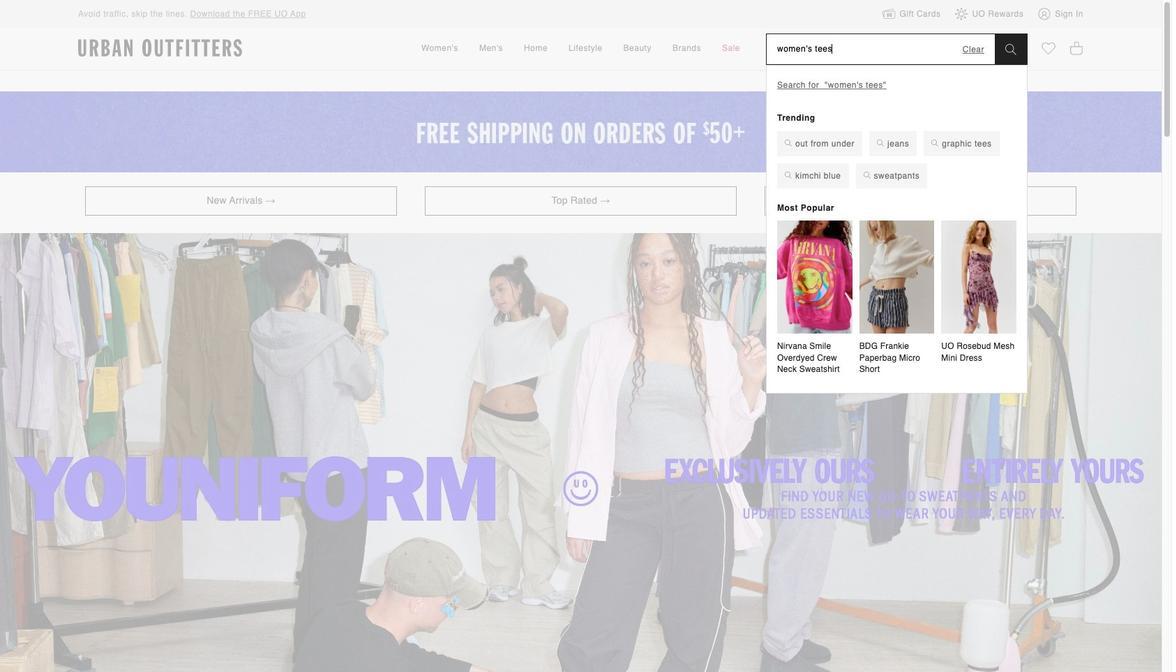 Task type: vqa. For each thing, say whether or not it's contained in the screenshot.
the "Trending" GROUP on the right top
yes



Task type: locate. For each thing, give the bounding box(es) containing it.
shop youniform image
[[0, 233, 1162, 672]]

bdg frankie paperbag micro short image
[[860, 221, 935, 333]]

uo rosebud mesh mini dress image
[[942, 221, 1017, 333]]

free ship image
[[0, 91, 1162, 173]]

group
[[778, 221, 1017, 379]]

None search field
[[767, 34, 995, 64]]

Search text field
[[767, 34, 963, 64]]

main navigation element
[[296, 28, 866, 70]]

nirvana smile overdyed crew neck sweatshirt image
[[778, 221, 853, 333]]

search image
[[1006, 44, 1017, 55]]



Task type: describe. For each thing, give the bounding box(es) containing it.
trending group
[[778, 131, 1017, 195]]

urban outfitters image
[[78, 39, 242, 57]]

favorites image
[[1042, 40, 1056, 56]]

my shopping bag image
[[1070, 40, 1084, 56]]



